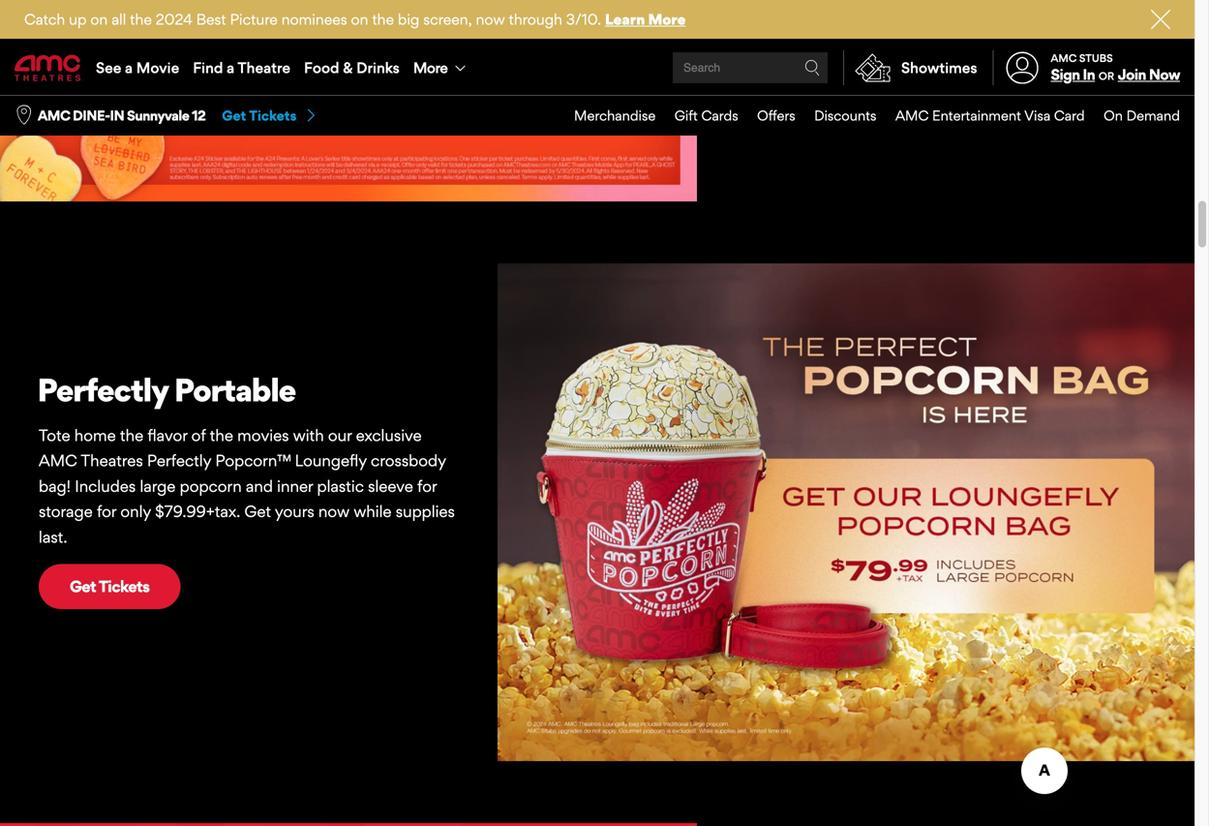 Task type: describe. For each thing, give the bounding box(es) containing it.
user profile image
[[996, 52, 1050, 84]]

the right of
[[210, 426, 233, 445]]

loungefly
[[295, 451, 367, 470]]

exclusive
[[356, 426, 422, 445]]

inner
[[277, 476, 313, 496]]

gift cards link
[[656, 96, 739, 135]]

food
[[304, 59, 340, 77]]

demand
[[1127, 107, 1181, 124]]

the up theatres
[[120, 426, 144, 445]]

movies
[[237, 426, 289, 445]]

gift
[[675, 107, 698, 124]]

flavor
[[148, 426, 187, 445]]

on demand link
[[1085, 96, 1181, 135]]

with
[[293, 426, 324, 445]]

tickets for the middle get tickets 'link'
[[249, 107, 297, 124]]

food & drinks
[[304, 59, 400, 77]]

and
[[246, 476, 273, 496]]

food & drinks link
[[297, 41, 407, 95]]

entertainment
[[933, 107, 1022, 124]]

merchandise link
[[556, 96, 656, 135]]

stubs
[[1080, 52, 1114, 64]]

find a theatre
[[193, 59, 291, 77]]

screen,
[[424, 10, 472, 28]]

gift cards
[[675, 107, 739, 124]]

only
[[120, 502, 151, 521]]

catch up on all the 2024 best picture nominees on the big screen, now through 3/10. learn more
[[24, 10, 686, 28]]

a for theatre
[[227, 59, 235, 77]]

see
[[96, 59, 121, 77]]

now
[[1150, 66, 1181, 83]]

search the AMC website text field
[[681, 61, 805, 75]]

amc entertainment visa card
[[896, 107, 1085, 124]]

amc inside "tote home the flavor of the movies with our exclusive amc theatres perfectly popcorn™ loungefly crossbody bag! includes large popcorn and inner plastic sleeve for storage for only $79.99+tax. get yours now while supplies last."
[[39, 451, 77, 470]]

sunnyvale
[[127, 107, 189, 124]]

0 vertical spatial perfectly
[[37, 370, 169, 409]]

get inside "tote home the flavor of the movies with our exclusive amc theatres perfectly popcorn™ loungefly crossbody bag! includes large popcorn and inner plastic sleeve for storage for only $79.99+tax. get yours now while supplies last."
[[245, 502, 271, 521]]

all
[[112, 10, 126, 28]]

movie
[[136, 59, 179, 77]]

now inside "tote home the flavor of the movies with our exclusive amc theatres perfectly popcorn™ loungefly crossbody bag! includes large popcorn and inner plastic sleeve for storage for only $79.99+tax. get yours now while supplies last."
[[319, 502, 350, 521]]

get for bottommost get tickets 'link'
[[70, 577, 96, 596]]

the right "all"
[[130, 10, 152, 28]]

showtimes link
[[844, 50, 978, 85]]

amc for sign
[[1051, 52, 1077, 64]]

amc for visa
[[896, 107, 929, 124]]

sleeve
[[368, 476, 413, 496]]

amc for in
[[38, 107, 70, 124]]

2 horizontal spatial more
[[990, 52, 1027, 72]]

cookie consent banner dialog
[[0, 752, 1195, 826]]

large
[[140, 476, 176, 496]]

nominees
[[282, 10, 347, 28]]

in
[[110, 107, 124, 124]]

see a movie
[[96, 59, 179, 77]]

crossbody
[[371, 451, 446, 470]]

merchandise
[[574, 107, 656, 124]]

get tickets for the topmost get tickets 'link'
[[767, 52, 847, 72]]

1 on from the left
[[90, 10, 108, 28]]

tickets for the topmost get tickets 'link'
[[796, 52, 847, 72]]

theatre
[[238, 59, 291, 77]]

a for movie
[[125, 59, 133, 77]]

menu containing more
[[0, 41, 1195, 95]]

picture
[[230, 10, 278, 28]]

or
[[1099, 70, 1115, 82]]

$79.99+tax.
[[155, 502, 241, 521]]

join
[[1119, 66, 1147, 83]]

home
[[74, 426, 116, 445]]

showtimes image
[[845, 50, 902, 85]]

get tickets for bottommost get tickets 'link'
[[70, 577, 150, 596]]

while
[[354, 502, 392, 521]]

through
[[509, 10, 563, 28]]

0 vertical spatial get tickets link
[[736, 40, 878, 85]]

submit search icon image
[[805, 60, 820, 76]]

in
[[1083, 66, 1096, 83]]

amc dine-in sunnyvale 12 button
[[38, 106, 206, 125]]

tote
[[39, 426, 70, 445]]

sign in button
[[1051, 66, 1096, 83]]

a24 lovers image
[[0, 0, 697, 202]]



Task type: vqa. For each thing, say whether or not it's contained in the screenshot.
stores
no



Task type: locate. For each thing, give the bounding box(es) containing it.
on right nominees
[[351, 10, 369, 28]]

card
[[1055, 107, 1085, 124]]

2 vertical spatial get tickets link
[[39, 564, 181, 609]]

2 vertical spatial get tickets
[[70, 577, 150, 596]]

0 horizontal spatial learn
[[605, 10, 645, 28]]

0 horizontal spatial now
[[319, 502, 350, 521]]

1 horizontal spatial tickets
[[249, 107, 297, 124]]

the
[[130, 10, 152, 28], [372, 10, 394, 28], [120, 426, 144, 445], [210, 426, 233, 445]]

1 vertical spatial learn
[[948, 52, 987, 72]]

amc inside button
[[38, 107, 70, 124]]

perfectly
[[37, 370, 169, 409], [147, 451, 211, 470]]

perfectly portable
[[37, 370, 296, 409]]

amc up sign
[[1051, 52, 1077, 64]]

3/10.
[[567, 10, 602, 28]]

menu up merchandise link
[[0, 41, 1195, 95]]

get tickets link up "discounts" link on the right top of the page
[[736, 40, 878, 85]]

a right find
[[227, 59, 235, 77]]

get down and
[[245, 502, 271, 521]]

0 horizontal spatial for
[[97, 502, 116, 521]]

amc logo image
[[15, 55, 82, 81], [15, 55, 82, 81]]

for up supplies
[[417, 476, 437, 496]]

0 horizontal spatial learn more link
[[605, 10, 686, 28]]

offers
[[758, 107, 796, 124]]

0 vertical spatial for
[[417, 476, 437, 496]]

best
[[196, 10, 226, 28]]

get for the topmost get tickets 'link'
[[767, 52, 793, 72]]

2024
[[156, 10, 193, 28]]

on
[[1104, 107, 1124, 124]]

discounts
[[815, 107, 877, 124]]

&
[[343, 59, 353, 77]]

1 vertical spatial tickets
[[249, 107, 297, 124]]

1 vertical spatial get tickets
[[222, 107, 297, 124]]

get tickets link down last.
[[39, 564, 181, 609]]

1 vertical spatial get tickets link
[[222, 107, 318, 125]]

2 vertical spatial tickets
[[99, 577, 150, 596]]

get down storage
[[70, 577, 96, 596]]

showtimes
[[902, 59, 978, 77]]

0 vertical spatial now
[[476, 10, 505, 28]]

get tickets
[[767, 52, 847, 72], [222, 107, 297, 124], [70, 577, 150, 596]]

menu
[[0, 41, 1195, 95], [556, 96, 1181, 135]]

discounts link
[[796, 96, 877, 135]]

2 horizontal spatial get tickets link
[[736, 40, 878, 85]]

sign in or join amc stubs element
[[993, 41, 1181, 95]]

2 horizontal spatial tickets
[[796, 52, 847, 72]]

0 horizontal spatial a
[[125, 59, 133, 77]]

2 a from the left
[[227, 59, 235, 77]]

0 horizontal spatial on
[[90, 10, 108, 28]]

amc left dine-
[[38, 107, 70, 124]]

plastic
[[317, 476, 364, 496]]

learn more link
[[605, 10, 686, 28], [917, 40, 1058, 85]]

our
[[328, 426, 352, 445]]

offers link
[[739, 96, 796, 135]]

perfectly up home
[[37, 370, 169, 409]]

more right 3/10.
[[649, 10, 686, 28]]

visa
[[1025, 107, 1051, 124]]

tickets down theatre
[[249, 107, 297, 124]]

a inside find a theatre link
[[227, 59, 235, 77]]

up
[[69, 10, 87, 28]]

amc
[[1051, 52, 1077, 64], [896, 107, 929, 124], [38, 107, 70, 124], [39, 451, 77, 470]]

1 horizontal spatial for
[[417, 476, 437, 496]]

cards
[[702, 107, 739, 124]]

1 horizontal spatial learn
[[948, 52, 987, 72]]

perfectly inside "tote home the flavor of the movies with our exclusive amc theatres perfectly popcorn™ loungefly crossbody bag! includes large popcorn and inner plastic sleeve for storage for only $79.99+tax. get yours now while supplies last."
[[147, 451, 211, 470]]

1 horizontal spatial a
[[227, 59, 235, 77]]

tickets up "discounts" link on the right top of the page
[[796, 52, 847, 72]]

learn more link up amc entertainment visa card
[[917, 40, 1058, 85]]

menu down showtimes image
[[556, 96, 1181, 135]]

get left 'submit search icon'
[[767, 52, 793, 72]]

learn
[[605, 10, 645, 28], [948, 52, 987, 72]]

more
[[649, 10, 686, 28], [990, 52, 1027, 72], [413, 59, 448, 76]]

get tickets down only
[[70, 577, 150, 596]]

now
[[476, 10, 505, 28], [319, 502, 350, 521]]

get tickets up "discounts" link on the right top of the page
[[767, 52, 847, 72]]

0 vertical spatial menu
[[0, 41, 1195, 95]]

a right see
[[125, 59, 133, 77]]

supplies
[[396, 502, 455, 521]]

more down the 'screen,'
[[413, 59, 448, 76]]

1 vertical spatial menu
[[556, 96, 1181, 135]]

0 vertical spatial learn
[[605, 10, 645, 28]]

join now button
[[1119, 66, 1181, 83]]

tickets for bottommost get tickets 'link'
[[99, 577, 150, 596]]

drinks
[[357, 59, 400, 77]]

amc down showtimes link
[[896, 107, 929, 124]]

theatres
[[81, 451, 143, 470]]

get tickets link down theatre
[[222, 107, 318, 125]]

more button
[[407, 41, 477, 95]]

1 a from the left
[[125, 59, 133, 77]]

dialog
[[0, 0, 1210, 826]]

dine-
[[73, 107, 110, 124]]

tickets down only
[[99, 577, 150, 596]]

popcorn™
[[215, 451, 291, 470]]

portable
[[174, 370, 296, 409]]

1 vertical spatial now
[[319, 502, 350, 521]]

on demand
[[1104, 107, 1181, 124]]

on
[[90, 10, 108, 28], [351, 10, 369, 28]]

popcorn
[[180, 476, 242, 496]]

now right the 'screen,'
[[476, 10, 505, 28]]

get right '12'
[[222, 107, 246, 124]]

big
[[398, 10, 420, 28]]

amc entertainment visa card link
[[877, 96, 1085, 135]]

amc up bag!
[[39, 451, 77, 470]]

1 horizontal spatial get tickets link
[[222, 107, 318, 125]]

for down includes
[[97, 502, 116, 521]]

menu containing merchandise
[[556, 96, 1181, 135]]

0 horizontal spatial get tickets
[[70, 577, 150, 596]]

1 vertical spatial perfectly
[[147, 451, 211, 470]]

perfectly down flavor
[[147, 451, 211, 470]]

now down the plastic
[[319, 502, 350, 521]]

tote home the flavor of the movies with our exclusive amc theatres perfectly popcorn™ loungefly crossbody bag! includes large popcorn and inner plastic sleeve for storage for only $79.99+tax. get yours now while supplies last.
[[39, 426, 455, 547]]

get for the middle get tickets 'link'
[[222, 107, 246, 124]]

amc dine-in sunnyvale 12
[[38, 107, 206, 124]]

find
[[193, 59, 223, 77]]

learn more
[[948, 52, 1027, 72]]

0 horizontal spatial tickets
[[99, 577, 150, 596]]

1 vertical spatial for
[[97, 502, 116, 521]]

catch
[[24, 10, 65, 28]]

2 horizontal spatial get tickets
[[767, 52, 847, 72]]

1 horizontal spatial on
[[351, 10, 369, 28]]

learn up entertainment
[[948, 52, 987, 72]]

for
[[417, 476, 437, 496], [97, 502, 116, 521]]

includes
[[75, 476, 136, 496]]

amc inside amc stubs sign in or join now
[[1051, 52, 1077, 64]]

amc stubs sign in or join now
[[1051, 52, 1181, 83]]

storage
[[39, 502, 93, 521]]

0 vertical spatial learn more link
[[605, 10, 686, 28]]

the left big
[[372, 10, 394, 28]]

find a theatre link
[[186, 41, 297, 95]]

learn right 3/10.
[[605, 10, 645, 28]]

more inside button
[[413, 59, 448, 76]]

get tickets for the middle get tickets 'link'
[[222, 107, 297, 124]]

0 horizontal spatial more
[[413, 59, 448, 76]]

bag!
[[39, 476, 71, 496]]

a
[[125, 59, 133, 77], [227, 59, 235, 77]]

2 on from the left
[[351, 10, 369, 28]]

1 horizontal spatial learn more link
[[917, 40, 1058, 85]]

1 horizontal spatial now
[[476, 10, 505, 28]]

tickets
[[796, 52, 847, 72], [249, 107, 297, 124], [99, 577, 150, 596]]

last.
[[39, 527, 67, 547]]

0 vertical spatial get tickets
[[767, 52, 847, 72]]

0 vertical spatial tickets
[[796, 52, 847, 72]]

get tickets down theatre
[[222, 107, 297, 124]]

learn more link right 3/10.
[[605, 10, 686, 28]]

1 vertical spatial learn more link
[[917, 40, 1058, 85]]

yours
[[275, 502, 315, 521]]

more up amc entertainment visa card
[[990, 52, 1027, 72]]

12
[[192, 107, 206, 124]]

sign
[[1051, 66, 1081, 83]]

get
[[767, 52, 793, 72], [222, 107, 246, 124], [245, 502, 271, 521], [70, 577, 96, 596]]

1 horizontal spatial get tickets
[[222, 107, 297, 124]]

see a movie link
[[89, 41, 186, 95]]

0 horizontal spatial get tickets link
[[39, 564, 181, 609]]

a inside see a movie link
[[125, 59, 133, 77]]

1 horizontal spatial more
[[649, 10, 686, 28]]

of
[[191, 426, 206, 445]]

on left "all"
[[90, 10, 108, 28]]



